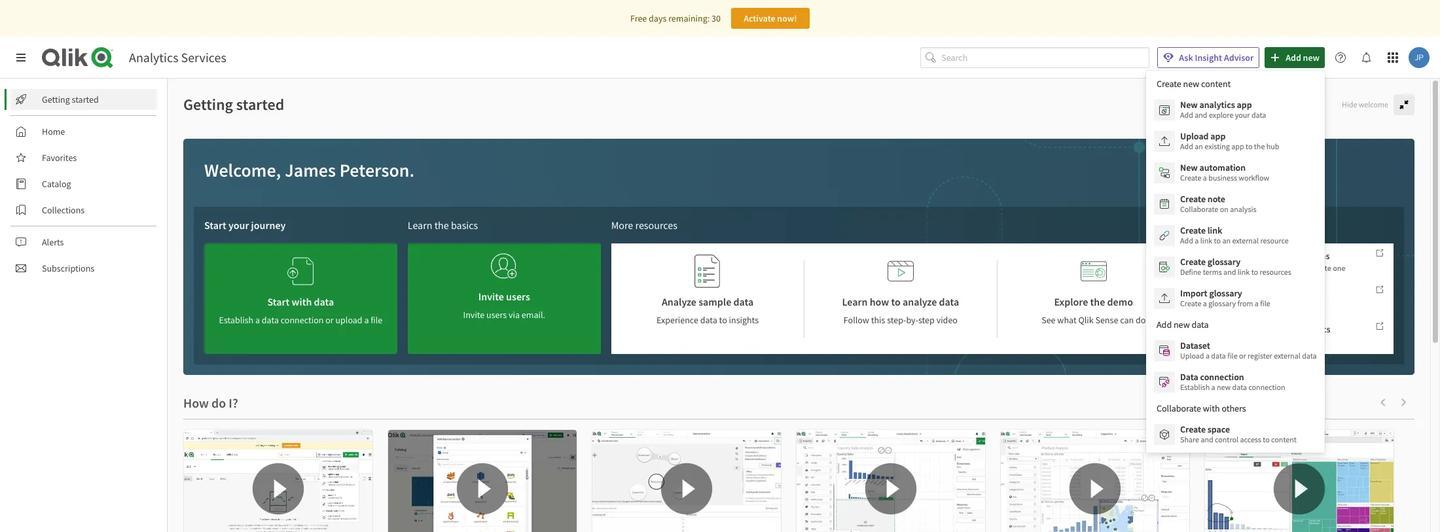 Task type: describe. For each thing, give the bounding box(es) containing it.
explore
[[1209, 110, 1234, 120]]

favorites link
[[10, 147, 157, 168]]

catalog link
[[10, 173, 157, 194]]

create
[[1310, 263, 1331, 273]]

to inside create space share and control access to content
[[1263, 435, 1270, 444]]

add new
[[1286, 52, 1320, 63]]

free days remaining: 30
[[630, 12, 721, 24]]

analysis
[[1230, 204, 1256, 214]]

define
[[1180, 267, 1201, 277]]

create for create link
[[1180, 225, 1206, 236]]

journey inside the onboarding beyond the basics continue your learning journey
[[1290, 337, 1316, 347]]

analytics services element
[[129, 49, 226, 65]]

new analytics app menu item
[[1146, 94, 1325, 126]]

resources inside welcome, james peterson. main content
[[635, 219, 677, 232]]

with
[[1256, 250, 1274, 262]]

analytics
[[129, 49, 178, 65]]

add inside create link add a link to an external resource
[[1180, 236, 1193, 245]]

follow
[[844, 314, 869, 326]]

analyze sample data experience data to insights
[[657, 295, 759, 326]]

to inside get started with visualizations learn about apps and how to create one
[[1302, 263, 1309, 273]]

30
[[712, 12, 721, 24]]

new automation menu item
[[1146, 157, 1325, 189]]

invite users image
[[491, 249, 517, 283]]

get started with visualizations learn about apps and how to create one
[[1211, 250, 1346, 273]]

file inside dataset upload a data file or register external data
[[1227, 351, 1238, 361]]

import
[[1180, 287, 1207, 299]]

to inside learn how to analyze data follow this step-by-step video
[[891, 295, 901, 308]]

glossary for import glossary
[[1209, 287, 1242, 299]]

how do i create a visualization? image
[[797, 430, 985, 532]]

a left go
[[1255, 298, 1259, 308]]

basics inside the onboarding beyond the basics continue your learning journey
[[1306, 324, 1331, 335]]

create space menu item
[[1146, 419, 1325, 450]]

upload inside dataset upload a data file or register external data
[[1180, 351, 1204, 361]]

create for create glossary
[[1180, 256, 1206, 268]]

data connection establish a new data connection
[[1180, 371, 1285, 392]]

mobile
[[1211, 287, 1238, 299]]

learning
[[1261, 337, 1289, 347]]

ask insight advisor
[[1179, 52, 1254, 63]]

about
[[1232, 263, 1252, 273]]

workflow
[[1239, 173, 1269, 183]]

how do i use the chart suggestions toggle? image
[[1001, 430, 1189, 532]]

create glossary define terms and link to resources
[[1180, 256, 1291, 277]]

step-
[[887, 314, 906, 326]]

analyze sample data image
[[695, 254, 721, 289]]

data connection menu item
[[1146, 367, 1325, 398]]

apps
[[1253, 263, 1270, 273]]

control
[[1215, 435, 1239, 444]]

dataset upload a data file or register external data
[[1180, 340, 1317, 361]]

services
[[181, 49, 226, 65]]

collaborate
[[1180, 204, 1218, 214]]

data inside new analytics app add and explore your data
[[1252, 110, 1266, 120]]

new for new analytics app
[[1180, 99, 1198, 111]]

learn inside get started with visualizations learn about apps and how to create one
[[1211, 263, 1230, 273]]

visualizations
[[1276, 250, 1330, 262]]

free
[[630, 12, 647, 24]]

create note collaborate on analysis
[[1180, 193, 1256, 214]]

existing
[[1205, 141, 1230, 151]]

0 horizontal spatial connection
[[1200, 371, 1244, 383]]

favorites
[[42, 152, 77, 164]]

getting inside navigation pane element
[[42, 94, 70, 105]]

welcome,
[[204, 158, 281, 182]]

your inside new analytics app add and explore your data
[[1235, 110, 1250, 120]]

remaining:
[[668, 12, 710, 24]]

get
[[1211, 250, 1225, 262]]

analyze inside mobile app experience analyze on the go
[[1211, 300, 1237, 310]]

establish
[[1180, 382, 1210, 392]]

more
[[611, 219, 633, 232]]

activate
[[744, 12, 775, 24]]

by-
[[906, 314, 918, 326]]

getting inside welcome, james peterson. main content
[[183, 94, 233, 115]]

onboarding beyond the basics continue your learning journey
[[1211, 324, 1331, 347]]

james
[[285, 158, 336, 182]]

dataset
[[1180, 340, 1210, 352]]

space
[[1208, 424, 1230, 435]]

alerts link
[[10, 232, 157, 253]]

welcome, james peterson. main content
[[168, 79, 1440, 532]]

this
[[871, 314, 885, 326]]

terms
[[1203, 267, 1222, 277]]

days
[[649, 12, 667, 24]]

continue
[[1211, 337, 1242, 347]]

to inside create link add a link to an external resource
[[1214, 236, 1221, 245]]

data down the onboarding beyond the basics continue your learning journey
[[1302, 351, 1317, 361]]

onboarding
[[1211, 324, 1258, 335]]

ask insight advisor button
[[1158, 47, 1260, 68]]

learn how to analyze data follow this step-by-step video
[[842, 295, 959, 326]]

welcome, james peterson.
[[204, 158, 415, 182]]

video
[[936, 314, 958, 326]]

activate now! link
[[731, 8, 810, 29]]

what
[[1057, 314, 1077, 326]]

activate now!
[[744, 12, 797, 24]]

start your journey
[[204, 219, 286, 232]]

note
[[1208, 193, 1225, 205]]

do
[[1136, 314, 1146, 326]]

upload app menu item
[[1146, 126, 1325, 157]]

dataset menu item
[[1146, 335, 1325, 367]]

share
[[1180, 435, 1199, 444]]

new inside dropdown button
[[1303, 52, 1320, 63]]

0 vertical spatial invite
[[478, 290, 504, 303]]

started inside navigation pane element
[[72, 94, 99, 105]]

invite users invite users via email.
[[463, 290, 545, 321]]

experience
[[657, 314, 698, 326]]

now!
[[777, 12, 797, 24]]

subscriptions link
[[10, 258, 157, 279]]

collections link
[[10, 200, 157, 221]]

peterson.
[[340, 158, 415, 182]]

to inside the create glossary define terms and link to resources
[[1251, 267, 1258, 277]]

explore the demo image
[[1081, 254, 1107, 289]]



Task type: vqa. For each thing, say whether or not it's contained in the screenshot.


Task type: locate. For each thing, give the bounding box(es) containing it.
new
[[1303, 52, 1320, 63], [1217, 382, 1231, 392]]

0 horizontal spatial getting started
[[42, 94, 99, 105]]

connection down dataset menu item
[[1200, 371, 1244, 383]]

1 vertical spatial users
[[486, 309, 507, 321]]

external up with
[[1232, 236, 1259, 245]]

basics
[[451, 219, 478, 232], [1306, 324, 1331, 335]]

create left note
[[1180, 193, 1206, 205]]

getting
[[42, 94, 70, 105], [183, 94, 233, 115]]

create note menu item
[[1146, 189, 1325, 220]]

add right the advisor
[[1286, 52, 1301, 63]]

analyze down mobile
[[1211, 300, 1237, 310]]

upload down analytics
[[1180, 130, 1209, 142]]

can
[[1120, 314, 1134, 326]]

create left get
[[1180, 256, 1206, 268]]

file left 'or'
[[1227, 351, 1238, 361]]

1 vertical spatial how
[[870, 295, 889, 308]]

data down continue at right
[[1211, 351, 1226, 361]]

learn how to analyze data image
[[888, 254, 914, 289]]

new automation create a business workflow
[[1180, 162, 1269, 183]]

and inside the create glossary define terms and link to resources
[[1223, 267, 1236, 277]]

add
[[1286, 52, 1301, 63], [1180, 110, 1193, 120], [1180, 141, 1193, 151], [1180, 236, 1193, 245]]

0 vertical spatial file
[[1260, 298, 1270, 308]]

analytics services
[[129, 49, 226, 65]]

create for create note
[[1180, 193, 1206, 205]]

go
[[1262, 300, 1270, 310]]

resources right more at the top left of the page
[[635, 219, 677, 232]]

glossary inside the create glossary define terms and link to resources
[[1208, 256, 1241, 268]]

add left analytics
[[1180, 110, 1193, 120]]

0 vertical spatial your
[[1235, 110, 1250, 120]]

collections
[[42, 204, 85, 216]]

how do i create an app? image
[[184, 430, 372, 532]]

searchbar element
[[921, 47, 1150, 68]]

1 new from the top
[[1180, 99, 1198, 111]]

one
[[1333, 263, 1346, 273]]

1 horizontal spatial getting
[[183, 94, 233, 115]]

external inside dataset upload a data file or register external data
[[1274, 351, 1301, 361]]

new
[[1180, 99, 1198, 111], [1180, 162, 1198, 173]]

a inside new automation create a business workflow
[[1203, 173, 1207, 183]]

invite
[[478, 290, 504, 303], [463, 309, 485, 321]]

1 horizontal spatial getting started
[[183, 94, 284, 115]]

new inside 'data connection establish a new data connection'
[[1217, 382, 1231, 392]]

0 horizontal spatial an
[[1195, 141, 1203, 151]]

analyze
[[662, 295, 696, 308], [1211, 300, 1237, 310]]

1 horizontal spatial learn
[[842, 295, 868, 308]]

external for create link
[[1232, 236, 1259, 245]]

data up insights
[[733, 295, 754, 308]]

email.
[[522, 309, 545, 321]]

getting started up home link
[[42, 94, 99, 105]]

how do i load data into an app? image
[[388, 430, 577, 532]]

1 vertical spatial external
[[1274, 351, 1301, 361]]

create inside the create glossary define terms and link to resources
[[1180, 256, 1206, 268]]

6 create from the top
[[1180, 424, 1206, 435]]

new for new automation
[[1180, 162, 1198, 173]]

1 vertical spatial file
[[1227, 351, 1238, 361]]

subscriptions
[[42, 262, 94, 274]]

0 vertical spatial new
[[1180, 99, 1198, 111]]

create inside create note collaborate on analysis
[[1180, 193, 1206, 205]]

add inside dropdown button
[[1286, 52, 1301, 63]]

0 vertical spatial users
[[506, 290, 530, 303]]

glossary for create glossary
[[1208, 256, 1241, 268]]

an up get
[[1222, 236, 1231, 245]]

1 vertical spatial an
[[1222, 236, 1231, 245]]

your
[[1235, 110, 1250, 120], [228, 219, 249, 232], [1244, 337, 1259, 347]]

getting up home
[[42, 94, 70, 105]]

0 horizontal spatial getting
[[42, 94, 70, 105]]

journey right learning
[[1290, 337, 1316, 347]]

upload
[[1180, 130, 1209, 142], [1180, 351, 1204, 361]]

link
[[1208, 225, 1222, 236], [1200, 236, 1212, 245], [1238, 267, 1250, 277]]

insight
[[1195, 52, 1222, 63]]

create link add a link to an external resource
[[1180, 225, 1289, 245]]

and inside new analytics app add and explore your data
[[1195, 110, 1207, 120]]

0 vertical spatial learn
[[408, 219, 432, 232]]

1 upload from the top
[[1180, 130, 1209, 142]]

a left the business at the top of the page
[[1203, 173, 1207, 183]]

mobile app experience analyze on the go
[[1211, 287, 1299, 310]]

2 create from the top
[[1180, 193, 1206, 205]]

0 horizontal spatial resources
[[635, 219, 677, 232]]

data inside 'data connection establish a new data connection'
[[1232, 382, 1247, 392]]

a inside 'data connection establish a new data connection'
[[1211, 382, 1215, 392]]

your inside the onboarding beyond the basics continue your learning journey
[[1244, 337, 1259, 347]]

a for automation
[[1203, 173, 1207, 183]]

add left existing
[[1180, 141, 1193, 151]]

the inside upload app add an existing app to the hub
[[1254, 141, 1265, 151]]

1 horizontal spatial new
[[1303, 52, 1320, 63]]

create for create space
[[1180, 424, 1206, 435]]

analyze inside analyze sample data experience data to insights
[[662, 295, 696, 308]]

qlik
[[1078, 314, 1094, 326]]

and right terms at the bottom of page
[[1223, 267, 1236, 277]]

new inside new analytics app add and explore your data
[[1180, 99, 1198, 111]]

explore
[[1054, 295, 1088, 308]]

on inside create note collaborate on analysis
[[1220, 204, 1229, 214]]

0 horizontal spatial how
[[870, 295, 889, 308]]

how down visualizations
[[1286, 263, 1300, 273]]

glossary
[[1208, 256, 1241, 268], [1209, 287, 1242, 299], [1209, 298, 1236, 308]]

an inside create link add a link to an external resource
[[1222, 236, 1231, 245]]

0 horizontal spatial started
[[72, 94, 99, 105]]

1 vertical spatial journey
[[1290, 337, 1316, 347]]

getting started down services
[[183, 94, 284, 115]]

connection down register
[[1249, 382, 1285, 392]]

a for glossary
[[1203, 298, 1207, 308]]

step
[[918, 314, 935, 326]]

1 vertical spatial resources
[[1260, 267, 1291, 277]]

1 vertical spatial invite
[[463, 309, 485, 321]]

create space share and control access to content
[[1180, 424, 1297, 444]]

learn for learn how to analyze data follow this step-by-step video
[[842, 295, 868, 308]]

hide welcome image
[[1399, 99, 1409, 110]]

how up this
[[870, 295, 889, 308]]

external inside create link add a link to an external resource
[[1232, 236, 1259, 245]]

1 vertical spatial your
[[228, 219, 249, 232]]

to inside upload app add an existing app to the hub
[[1246, 141, 1253, 151]]

upload up data
[[1180, 351, 1204, 361]]

navigation pane element
[[0, 84, 167, 284]]

a right "establish"
[[1211, 382, 1215, 392]]

an left existing
[[1195, 141, 1203, 151]]

1 horizontal spatial basics
[[1306, 324, 1331, 335]]

1 create from the top
[[1180, 173, 1201, 183]]

1 horizontal spatial an
[[1222, 236, 1231, 245]]

a down collaborate
[[1195, 236, 1199, 245]]

create inside new automation create a business workflow
[[1180, 173, 1201, 183]]

link inside the create glossary define terms and link to resources
[[1238, 267, 1250, 277]]

create inside create link add a link to an external resource
[[1180, 225, 1206, 236]]

1 horizontal spatial on
[[1239, 300, 1247, 310]]

0 horizontal spatial external
[[1232, 236, 1259, 245]]

close sidebar menu image
[[16, 52, 26, 63]]

1 vertical spatial learn
[[1211, 263, 1230, 273]]

your up 'or'
[[1244, 337, 1259, 347]]

0 vertical spatial an
[[1195, 141, 1203, 151]]

see
[[1042, 314, 1056, 326]]

alerts
[[42, 236, 64, 248]]

hub
[[1266, 141, 1279, 151]]

1 horizontal spatial connection
[[1249, 382, 1285, 392]]

0 horizontal spatial new
[[1217, 382, 1231, 392]]

2 horizontal spatial learn
[[1211, 263, 1230, 273]]

and left explore
[[1195, 110, 1207, 120]]

analytics
[[1200, 99, 1235, 111]]

Search text field
[[941, 47, 1150, 68]]

analyze
[[903, 295, 937, 308]]

experience
[[1256, 287, 1299, 299]]

new left analytics
[[1180, 99, 1198, 111]]

learn inside learn how to analyze data follow this step-by-step video
[[842, 295, 868, 308]]

data up video on the bottom right
[[939, 295, 959, 308]]

getting started
[[42, 94, 99, 105], [183, 94, 284, 115]]

create inside 'import glossary create a glossary from a file'
[[1180, 298, 1201, 308]]

journey right start on the left top
[[251, 219, 286, 232]]

the inside mobile app experience analyze on the go
[[1249, 300, 1260, 310]]

sense
[[1095, 314, 1118, 326]]

upload inside upload app add an existing app to the hub
[[1180, 130, 1209, 142]]

analyze up the experience
[[662, 295, 696, 308]]

0 horizontal spatial basics
[[451, 219, 478, 232]]

external
[[1232, 236, 1259, 245], [1274, 351, 1301, 361]]

file right from
[[1260, 298, 1270, 308]]

and inside create space share and control access to content
[[1201, 435, 1213, 444]]

2 vertical spatial learn
[[842, 295, 868, 308]]

1 vertical spatial on
[[1239, 300, 1247, 310]]

a inside create link add a link to an external resource
[[1195, 236, 1199, 245]]

external down learning
[[1274, 351, 1301, 361]]

0 vertical spatial external
[[1232, 236, 1259, 245]]

users up via
[[506, 290, 530, 303]]

1 horizontal spatial journey
[[1290, 337, 1316, 347]]

resources
[[635, 219, 677, 232], [1260, 267, 1291, 277]]

new analytics app add and explore your data
[[1180, 99, 1266, 120]]

how do i define data associations? image
[[592, 430, 781, 532]]

or
[[1239, 351, 1246, 361]]

to right access
[[1263, 435, 1270, 444]]

2 horizontal spatial started
[[1227, 250, 1255, 262]]

0 vertical spatial on
[[1220, 204, 1229, 214]]

create down define
[[1180, 298, 1201, 308]]

0 vertical spatial resources
[[635, 219, 677, 232]]

via
[[509, 309, 520, 321]]

1 vertical spatial new
[[1180, 162, 1198, 173]]

menu containing new analytics app
[[1146, 71, 1325, 453]]

0 vertical spatial new
[[1303, 52, 1320, 63]]

1 horizontal spatial analyze
[[1211, 300, 1237, 310]]

how inside learn how to analyze data follow this step-by-step video
[[870, 295, 889, 308]]

home
[[42, 126, 65, 137]]

1 horizontal spatial started
[[236, 94, 284, 115]]

your right explore
[[1235, 110, 1250, 120]]

5 create from the top
[[1180, 298, 1201, 308]]

add up define
[[1180, 236, 1193, 245]]

users left via
[[486, 309, 507, 321]]

learn the basics
[[408, 219, 478, 232]]

how do i interact with visualizations? image
[[1205, 430, 1394, 532]]

data inside learn how to analyze data follow this step-by-step video
[[939, 295, 959, 308]]

add inside upload app add an existing app to the hub
[[1180, 141, 1193, 151]]

upload app add an existing app to the hub
[[1180, 130, 1279, 151]]

the
[[1254, 141, 1265, 151], [434, 219, 449, 232], [1090, 295, 1105, 308], [1249, 300, 1260, 310], [1291, 324, 1304, 335]]

menu
[[1146, 71, 1325, 453]]

invite down invite users image
[[478, 290, 504, 303]]

the inside the onboarding beyond the basics continue your learning journey
[[1291, 324, 1304, 335]]

1 vertical spatial upload
[[1180, 351, 1204, 361]]

2 vertical spatial your
[[1244, 337, 1259, 347]]

0 horizontal spatial learn
[[408, 219, 432, 232]]

to
[[1246, 141, 1253, 151], [1214, 236, 1221, 245], [1302, 263, 1309, 273], [1251, 267, 1258, 277], [891, 295, 901, 308], [719, 314, 727, 326], [1263, 435, 1270, 444]]

register
[[1248, 351, 1272, 361]]

automation
[[1200, 162, 1246, 173]]

from
[[1237, 298, 1253, 308]]

2 upload from the top
[[1180, 351, 1204, 361]]

your right start on the left top
[[228, 219, 249, 232]]

1 horizontal spatial external
[[1274, 351, 1301, 361]]

external for dataset
[[1274, 351, 1301, 361]]

0 vertical spatial upload
[[1180, 130, 1209, 142]]

and right apps
[[1271, 263, 1284, 273]]

data down 'or'
[[1232, 382, 1247, 392]]

insights
[[729, 314, 759, 326]]

resources inside the create glossary define terms and link to resources
[[1260, 267, 1291, 277]]

a for link
[[1195, 236, 1199, 245]]

ask
[[1179, 52, 1193, 63]]

0 vertical spatial how
[[1286, 263, 1300, 273]]

advisor
[[1224, 52, 1254, 63]]

4 create from the top
[[1180, 256, 1206, 268]]

file inside 'import glossary create a glossary from a file'
[[1260, 298, 1270, 308]]

to inside analyze sample data experience data to insights
[[719, 314, 727, 326]]

0 horizontal spatial on
[[1220, 204, 1229, 214]]

a up "establish"
[[1206, 351, 1210, 361]]

data up upload app menu item
[[1252, 110, 1266, 120]]

catalog
[[42, 178, 71, 190]]

import glossary menu item
[[1146, 283, 1325, 314]]

connection
[[1200, 371, 1244, 383], [1249, 382, 1285, 392]]

to down with
[[1251, 267, 1258, 277]]

app inside mobile app experience analyze on the go
[[1239, 287, 1255, 299]]

getting started inside welcome, james peterson. main content
[[183, 94, 284, 115]]

the inside explore the demo see what qlik sense can do
[[1090, 295, 1105, 308]]

to down visualizations
[[1302, 263, 1309, 273]]

how
[[1286, 263, 1300, 273], [870, 295, 889, 308]]

and
[[1195, 110, 1207, 120], [1271, 263, 1284, 273], [1223, 267, 1236, 277], [1201, 435, 1213, 444]]

start
[[204, 219, 226, 232]]

0 horizontal spatial file
[[1227, 351, 1238, 361]]

a inside dataset upload a data file or register external data
[[1206, 351, 1210, 361]]

create glossary menu item
[[1146, 251, 1325, 283]]

started inside get started with visualizations learn about apps and how to create one
[[1227, 250, 1255, 262]]

0 vertical spatial journey
[[251, 219, 286, 232]]

1 vertical spatial new
[[1217, 382, 1231, 392]]

create link menu item
[[1146, 220, 1325, 251]]

access
[[1240, 435, 1261, 444]]

started
[[72, 94, 99, 105], [236, 94, 284, 115], [1227, 250, 1255, 262]]

a for connection
[[1211, 382, 1215, 392]]

app inside new analytics app add and explore your data
[[1237, 99, 1252, 111]]

3 create from the top
[[1180, 225, 1206, 236]]

a left mobile
[[1203, 298, 1207, 308]]

add inside new analytics app add and explore your data
[[1180, 110, 1193, 120]]

sample
[[699, 295, 731, 308]]

create inside create space share and control access to content
[[1180, 424, 1206, 435]]

new left automation
[[1180, 162, 1198, 173]]

new inside new automation create a business workflow
[[1180, 162, 1198, 173]]

app
[[1237, 99, 1252, 111], [1211, 130, 1226, 142], [1231, 141, 1244, 151], [1239, 287, 1255, 299]]

create
[[1180, 173, 1201, 183], [1180, 193, 1206, 205], [1180, 225, 1206, 236], [1180, 256, 1206, 268], [1180, 298, 1201, 308], [1180, 424, 1206, 435]]

create down collaborate
[[1180, 225, 1206, 236]]

create left space on the right of the page
[[1180, 424, 1206, 435]]

resources down with
[[1260, 267, 1291, 277]]

more resources
[[611, 219, 677, 232]]

data down sample
[[700, 314, 717, 326]]

explore the demo see what qlik sense can do
[[1042, 295, 1146, 326]]

to left the "hub"
[[1246, 141, 1253, 151]]

create left the business at the top of the page
[[1180, 173, 1201, 183]]

to up step-
[[891, 295, 901, 308]]

0 vertical spatial basics
[[451, 219, 478, 232]]

invite left via
[[463, 309, 485, 321]]

getting down services
[[183, 94, 233, 115]]

1 vertical spatial basics
[[1306, 324, 1331, 335]]

and inside get started with visualizations learn about apps and how to create one
[[1271, 263, 1284, 273]]

1 horizontal spatial how
[[1286, 263, 1300, 273]]

on inside mobile app experience analyze on the go
[[1239, 300, 1247, 310]]

resource
[[1260, 236, 1289, 245]]

file
[[1260, 298, 1270, 308], [1227, 351, 1238, 361]]

0 horizontal spatial analyze
[[662, 295, 696, 308]]

0 horizontal spatial journey
[[251, 219, 286, 232]]

business
[[1209, 173, 1237, 183]]

to down sample
[[719, 314, 727, 326]]

beyond
[[1260, 324, 1289, 335]]

2 new from the top
[[1180, 162, 1198, 173]]

1 horizontal spatial file
[[1260, 298, 1270, 308]]

learn for learn the basics
[[408, 219, 432, 232]]

1 horizontal spatial resources
[[1260, 267, 1291, 277]]

how inside get started with visualizations learn about apps and how to create one
[[1286, 263, 1300, 273]]

content
[[1271, 435, 1297, 444]]

an inside upload app add an existing app to the hub
[[1195, 141, 1203, 151]]

to up get
[[1214, 236, 1221, 245]]

and right share
[[1201, 435, 1213, 444]]

getting started link
[[10, 89, 157, 110]]

getting started inside the getting started link
[[42, 94, 99, 105]]



